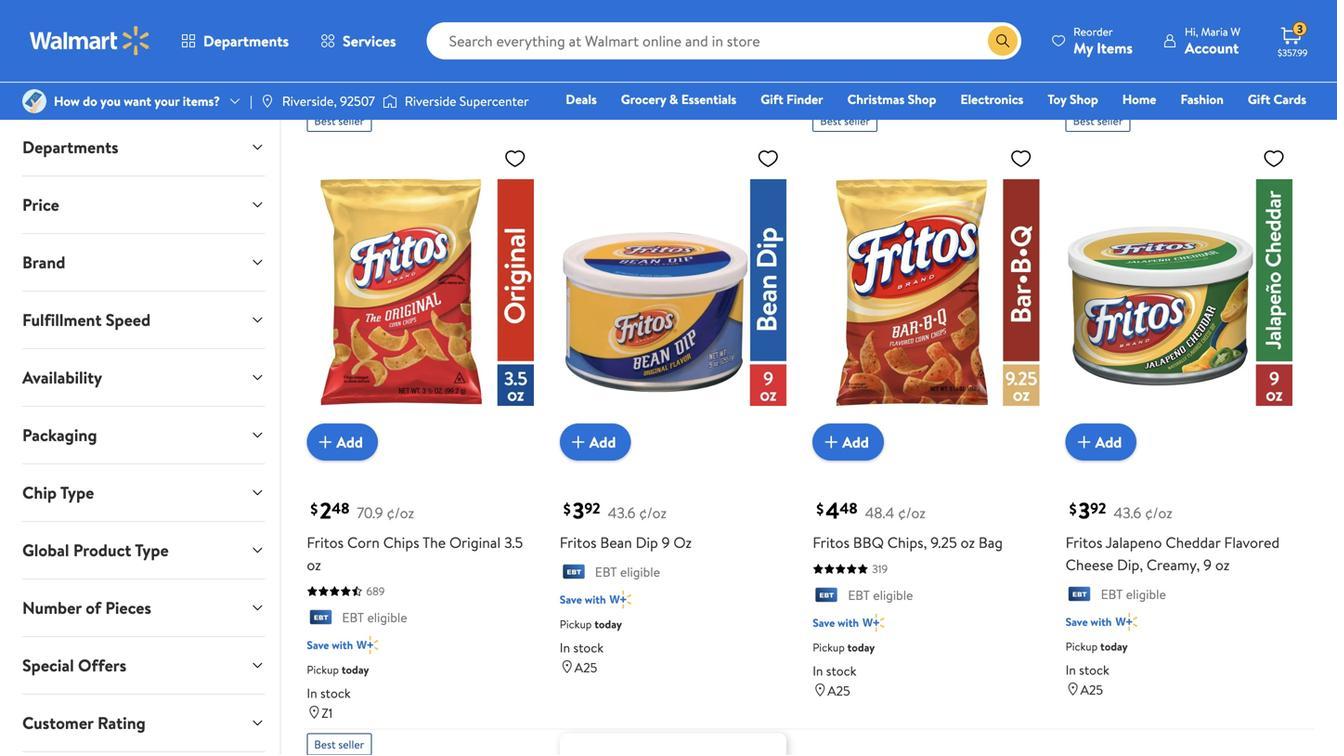 Task type: locate. For each thing, give the bounding box(es) containing it.
1 horizontal spatial 9
[[1204, 555, 1213, 575]]

1 add to cart image from the left
[[314, 431, 337, 453]]

save for walmart plus image under dip,
[[1066, 614, 1089, 630]]

0 horizontal spatial shop
[[908, 90, 937, 108]]

of
[[86, 596, 101, 620]]

1 fritos from the left
[[307, 532, 344, 553]]

2 shop from the left
[[1070, 90, 1099, 108]]

92
[[585, 498, 601, 518], [1091, 498, 1107, 518]]

1 horizontal spatial add to cart image
[[1074, 431, 1096, 453]]

1 vertical spatial departments
[[22, 136, 119, 159]]

best seller down toy shop link
[[1074, 113, 1124, 128]]

1 48 from the left
[[332, 498, 350, 518]]

4
[[826, 495, 840, 526]]

1 horizontal spatial shop
[[1070, 90, 1099, 108]]

bag
[[979, 532, 1003, 553]]

number of pieces tab
[[7, 580, 280, 636]]

fritos left bean
[[560, 532, 597, 553]]

with up the services
[[332, 13, 353, 29]]

0 horizontal spatial gift
[[761, 90, 784, 108]]

3 inside $ 3 92 43.6 ¢/oz fritos jalapeno cheddar flavored cheese dip, creamy, 9 oz
[[1079, 495, 1091, 526]]

hi,
[[1185, 24, 1199, 39]]

 image
[[260, 94, 275, 109]]

9 inside $ 3 92 43.6 ¢/oz fritos bean dip 9 oz
[[662, 532, 670, 553]]

¢/oz inside $ 4 48 48.4 ¢/oz fritos bbq chips, 9.25 oz bag
[[899, 503, 926, 523]]

fritos for $ 3 92 43.6 ¢/oz fritos jalapeno cheddar flavored cheese dip, creamy, 9 oz
[[1066, 532, 1103, 553]]

3 $ from the left
[[817, 499, 824, 519]]

fulfillment speed tab
[[7, 292, 280, 348]]

ebt image
[[560, 564, 588, 583], [1066, 587, 1094, 605], [813, 588, 841, 606], [307, 610, 335, 628]]

3 for $ 3 92 43.6 ¢/oz fritos jalapeno cheddar flavored cheese dip, creamy, 9 oz
[[1079, 495, 1091, 526]]

9 down cheddar
[[1204, 555, 1213, 575]]

with up christmas
[[838, 13, 859, 29]]

add
[[337, 432, 363, 452], [590, 432, 616, 452], [843, 432, 869, 452], [1096, 432, 1122, 452]]

$ inside $ 4 48 48.4 ¢/oz fritos bbq chips, 9.25 oz bag
[[817, 499, 824, 519]]

0 horizontal spatial add to cart image
[[567, 431, 590, 453]]

pickup today up deals
[[560, 38, 622, 54]]

chip type
[[22, 481, 94, 504]]

add to cart image
[[567, 431, 590, 453], [1074, 431, 1096, 453]]

fritos down 2
[[307, 532, 344, 553]]

2 horizontal spatial 3
[[1298, 21, 1304, 37]]

add for fritos bbq chips, 9.25 oz bag
[[843, 432, 869, 452]]

pickup
[[307, 38, 339, 54], [560, 38, 592, 54], [1066, 38, 1098, 54], [560, 616, 592, 632], [1066, 639, 1098, 654], [813, 640, 845, 655], [307, 662, 339, 678]]

43.6
[[608, 503, 636, 523], [1114, 503, 1142, 523]]

ebt
[[595, 563, 617, 581], [1102, 585, 1124, 604], [848, 586, 870, 604], [342, 609, 364, 627]]

1 horizontal spatial oz
[[961, 532, 976, 553]]

stock
[[574, 60, 604, 78], [827, 60, 857, 78], [1080, 60, 1110, 78], [574, 639, 604, 657], [1080, 661, 1110, 679], [827, 662, 857, 680], [321, 684, 351, 702]]

ebt eligible down 689
[[342, 609, 408, 627]]

reorder
[[1074, 24, 1114, 39]]

in stock
[[560, 60, 604, 78], [813, 60, 857, 78], [1066, 60, 1110, 78], [560, 639, 604, 657], [1066, 661, 1110, 679], [813, 662, 857, 680], [307, 684, 351, 702]]

319
[[873, 561, 888, 577]]

maria
[[1202, 24, 1229, 39]]

1 horizontal spatial 92
[[1091, 498, 1107, 518]]

registry link
[[1085, 115, 1149, 135]]

add for fritos bean dip 9 oz
[[590, 432, 616, 452]]

1 horizontal spatial  image
[[383, 92, 398, 111]]

92 inside $ 3 92 43.6 ¢/oz fritos bean dip 9 oz
[[585, 498, 601, 518]]

eligible down dip,
[[1127, 585, 1167, 604]]

 image
[[22, 89, 46, 113], [383, 92, 398, 111]]

type right the product
[[135, 539, 169, 562]]

chips,
[[888, 532, 928, 553]]

save
[[307, 13, 329, 29], [560, 13, 582, 29], [813, 13, 835, 29], [1066, 13, 1089, 29], [560, 592, 582, 608], [1066, 614, 1089, 630], [813, 615, 835, 631], [307, 637, 329, 653]]

¢/oz inside $ 3 92 43.6 ¢/oz fritos jalapeno cheddar flavored cheese dip, creamy, 9 oz
[[1146, 503, 1173, 523]]

chip type tab
[[7, 465, 280, 521]]

$
[[311, 499, 318, 519], [564, 499, 571, 519], [817, 499, 824, 519], [1070, 499, 1077, 519]]

oz inside $ 4 48 48.4 ¢/oz fritos bbq chips, 9.25 oz bag
[[961, 532, 976, 553]]

today down bean
[[595, 616, 622, 632]]

ebt down dip,
[[1102, 585, 1124, 604]]

gift left "cards"
[[1249, 90, 1271, 108]]

creamy,
[[1147, 555, 1201, 575]]

walmart plus image down bean
[[610, 590, 632, 609]]

2 gift from the left
[[1249, 90, 1271, 108]]

speed
[[106, 308, 151, 332]]

fritos inside $ 2 48 70.9 ¢/oz fritos corn chips the original 3.5 oz
[[307, 532, 344, 553]]

1 43.6 from the left
[[608, 503, 636, 523]]

¢/oz up jalapeno
[[1146, 503, 1173, 523]]

best seller down z1
[[314, 737, 364, 752]]

type right chip
[[60, 481, 94, 504]]

2 48 from the left
[[840, 498, 858, 518]]

add to cart image up 4
[[821, 431, 843, 453]]

43.6 up jalapeno
[[1114, 503, 1142, 523]]

want
[[124, 92, 151, 110]]

¢/oz for $ 3 92 43.6 ¢/oz fritos jalapeno cheddar flavored cheese dip, creamy, 9 oz
[[1146, 503, 1173, 523]]

1 $ from the left
[[311, 499, 318, 519]]

92 inside $ 3 92 43.6 ¢/oz fritos jalapeno cheddar flavored cheese dip, creamy, 9 oz
[[1091, 498, 1107, 518]]

save with up "deals" link
[[560, 13, 606, 29]]

ebt eligible down dip,
[[1102, 585, 1167, 604]]

product
[[73, 539, 131, 562]]

¢/oz up chips,
[[899, 503, 926, 523]]

oz inside $ 2 48 70.9 ¢/oz fritos corn chips the original 3.5 oz
[[307, 555, 321, 575]]

christmas shop link
[[840, 89, 945, 109]]

0 vertical spatial type
[[60, 481, 94, 504]]

add button for fritos bbq chips, 9.25 oz bag
[[813, 424, 884, 461]]

seller for 4
[[845, 113, 871, 128]]

walmart plus image
[[357, 12, 379, 30], [610, 12, 632, 30], [610, 590, 632, 609]]

0 horizontal spatial 48
[[332, 498, 350, 518]]

4 $ from the left
[[1070, 499, 1077, 519]]

48 inside $ 2 48 70.9 ¢/oz fritos corn chips the original 3.5 oz
[[332, 498, 350, 518]]

1 horizontal spatial departments
[[203, 31, 289, 51]]

grocery & essentials
[[621, 90, 737, 108]]

92 for $ 3 92 43.6 ¢/oz fritos jalapeno cheddar flavored cheese dip, creamy, 9 oz
[[1091, 498, 1107, 518]]

walmart plus image up the services
[[357, 12, 379, 30]]

walmart plus image down 689
[[357, 636, 379, 654]]

global
[[22, 539, 69, 562]]

number of pieces button
[[7, 580, 280, 636]]

fritos inside $ 4 48 48.4 ¢/oz fritos bbq chips, 9.25 oz bag
[[813, 532, 850, 553]]

0 horizontal spatial add to cart image
[[314, 431, 337, 453]]

departments button up |
[[165, 19, 305, 63]]

add for fritos corn chips the original 3.5 oz
[[337, 432, 363, 452]]

48
[[332, 498, 350, 518], [840, 498, 858, 518]]

 image for riverside supercenter
[[383, 92, 398, 111]]

1 add button from the left
[[307, 424, 378, 461]]

walmart+
[[1252, 116, 1307, 134]]

dip
[[636, 532, 659, 553]]

eligible down dip
[[620, 563, 661, 581]]

2 add button from the left
[[560, 424, 631, 461]]

43.6 inside $ 3 92 43.6 ¢/oz fritos bean dip 9 oz
[[608, 503, 636, 523]]

shop
[[908, 90, 937, 108], [1070, 90, 1099, 108]]

1 horizontal spatial gift
[[1249, 90, 1271, 108]]

4 ¢/oz from the left
[[1146, 503, 1173, 523]]

4 add button from the left
[[1066, 424, 1137, 461]]

dip,
[[1118, 555, 1144, 575]]

0 horizontal spatial departments
[[22, 136, 119, 159]]

today up deals
[[595, 38, 622, 54]]

$ 4 48 48.4 ¢/oz fritos bbq chips, 9.25 oz bag
[[813, 495, 1003, 553]]

1 horizontal spatial add to cart image
[[821, 431, 843, 453]]

1 horizontal spatial type
[[135, 539, 169, 562]]

3 add button from the left
[[813, 424, 884, 461]]

price
[[22, 193, 59, 216]]

customer rating
[[22, 712, 146, 735]]

¢/oz inside $ 3 92 43.6 ¢/oz fritos bean dip 9 oz
[[639, 503, 667, 523]]

add for fritos jalapeno cheddar flavored cheese dip, creamy, 9 oz
[[1096, 432, 1122, 452]]

best seller down christmas
[[821, 113, 871, 128]]

add button for fritos corn chips the original 3.5 oz
[[307, 424, 378, 461]]

departments down the how
[[22, 136, 119, 159]]

fritos for $ 2 48 70.9 ¢/oz fritos corn chips the original 3.5 oz
[[307, 532, 344, 553]]

$ for $ 3 92 43.6 ¢/oz fritos jalapeno cheddar flavored cheese dip, creamy, 9 oz
[[1070, 499, 1077, 519]]

today down 689
[[342, 662, 369, 678]]

1 horizontal spatial 48
[[840, 498, 858, 518]]

toy
[[1048, 90, 1067, 108]]

$ inside $ 3 92 43.6 ¢/oz fritos jalapeno cheddar flavored cheese dip, creamy, 9 oz
[[1070, 499, 1077, 519]]

availability tab
[[7, 349, 280, 406]]

2 ¢/oz from the left
[[639, 503, 667, 523]]

fulfillment speed
[[22, 308, 151, 332]]

0 horizontal spatial oz
[[307, 555, 321, 575]]

with down bbq
[[838, 615, 859, 631]]

save with for walmart plus icon under bean
[[560, 592, 606, 608]]

1 add from the left
[[337, 432, 363, 452]]

riverside, 92507
[[282, 92, 375, 110]]

save for walmart plus icon under bean
[[560, 592, 582, 608]]

fritos inside $ 3 92 43.6 ¢/oz fritos jalapeno cheddar flavored cheese dip, creamy, 9 oz
[[1066, 532, 1103, 553]]

fulfillment
[[22, 308, 102, 332]]

best for 3
[[1074, 113, 1095, 128]]

items
[[1097, 38, 1133, 58]]

0 horizontal spatial 43.6
[[608, 503, 636, 523]]

home
[[1123, 90, 1157, 108]]

1 ¢/oz from the left
[[387, 503, 415, 523]]

oz down 2
[[307, 555, 321, 575]]

fritos inside $ 3 92 43.6 ¢/oz fritos bean dip 9 oz
[[560, 532, 597, 553]]

rating
[[98, 712, 146, 735]]

¢/oz up dip
[[639, 503, 667, 523]]

1 vertical spatial type
[[135, 539, 169, 562]]

with down bean
[[585, 592, 606, 608]]

48 left 48.4
[[840, 498, 858, 518]]

add to cart image
[[314, 431, 337, 453], [821, 431, 843, 453]]

0 horizontal spatial  image
[[22, 89, 46, 113]]

43.6 up bean
[[608, 503, 636, 523]]

3 add from the left
[[843, 432, 869, 452]]

0 vertical spatial 9
[[662, 532, 670, 553]]

today
[[342, 38, 369, 54], [595, 38, 622, 54], [1101, 38, 1128, 54], [595, 616, 622, 632], [1101, 639, 1128, 654], [848, 640, 875, 655], [342, 662, 369, 678]]

1 horizontal spatial 3
[[1079, 495, 1091, 526]]

¢/oz for $ 4 48 48.4 ¢/oz fritos bbq chips, 9.25 oz bag
[[899, 503, 926, 523]]

$ 3 92 43.6 ¢/oz fritos bean dip 9 oz
[[560, 495, 692, 553]]

grocery
[[621, 90, 667, 108]]

3 inside $ 3 92 43.6 ¢/oz fritos bean dip 9 oz
[[573, 495, 585, 526]]

best seller for 4
[[821, 113, 871, 128]]

shop for christmas shop
[[908, 90, 937, 108]]

1 add to cart image from the left
[[567, 431, 590, 453]]

save with down bean
[[560, 592, 606, 608]]

gift
[[761, 90, 784, 108], [1249, 90, 1271, 108]]

walmart+ link
[[1243, 115, 1316, 135]]

add to cart image for $ 3 92 43.6 ¢/oz fritos bean dip 9 oz
[[567, 431, 590, 453]]

9
[[662, 532, 670, 553], [1204, 555, 1213, 575]]

departments button down want
[[7, 119, 280, 176]]

save for walmart plus image below 689
[[307, 637, 329, 653]]

2 horizontal spatial oz
[[1216, 555, 1230, 575]]

ebt eligible down 319
[[848, 586, 914, 604]]

tab
[[7, 753, 280, 755]]

number of pieces
[[22, 596, 151, 620]]

43.6 for $ 3 92 43.6 ¢/oz fritos jalapeno cheddar flavored cheese dip, creamy, 9 oz
[[1114, 503, 1142, 523]]

2 add to cart image from the left
[[821, 431, 843, 453]]

save with down bbq
[[813, 615, 859, 631]]

fritos up cheese
[[1066, 532, 1103, 553]]

walmart plus image up grocery
[[610, 12, 632, 30]]

0 horizontal spatial 92
[[585, 498, 601, 518]]

best down riverside, 92507
[[314, 113, 336, 128]]

you
[[100, 92, 121, 110]]

1 shop from the left
[[908, 90, 937, 108]]

2 92 from the left
[[1091, 498, 1107, 518]]

gift left finder
[[761, 90, 784, 108]]

¢/oz
[[387, 503, 415, 523], [639, 503, 667, 523], [899, 503, 926, 523], [1146, 503, 1173, 523]]

brand button
[[7, 234, 280, 291]]

brand
[[22, 251, 65, 274]]

3 ¢/oz from the left
[[899, 503, 926, 523]]

9 left the oz
[[662, 532, 670, 553]]

$ inside $ 2 48 70.9 ¢/oz fritos corn chips the original 3.5 oz
[[311, 499, 318, 519]]

 image left the how
[[22, 89, 46, 113]]

oz down flavored
[[1216, 555, 1230, 575]]

best down finder
[[821, 113, 842, 128]]

1 gift from the left
[[761, 90, 784, 108]]

fritos down 4
[[813, 532, 850, 553]]

3 fritos from the left
[[813, 532, 850, 553]]

corn
[[347, 532, 380, 553]]

z1
[[322, 704, 333, 722]]

packaging
[[22, 424, 97, 447]]

riverside,
[[282, 92, 337, 110]]

add button for fritos jalapeno cheddar flavored cheese dip, creamy, 9 oz
[[1066, 424, 1137, 461]]

a25
[[322, 80, 345, 98], [575, 80, 598, 98], [828, 80, 851, 98], [1081, 80, 1104, 98], [575, 659, 598, 677], [1081, 681, 1104, 699], [828, 682, 851, 700]]

save for walmart plus icon over grocery
[[560, 13, 582, 29]]

0 vertical spatial departments button
[[165, 19, 305, 63]]

pickup inside 'save with pickup today'
[[1066, 38, 1098, 54]]

2 $ from the left
[[564, 499, 571, 519]]

add to cart image for $ 3 92 43.6 ¢/oz fritos jalapeno cheddar flavored cheese dip, creamy, 9 oz
[[1074, 431, 1096, 453]]

ebt eligible down bean
[[595, 563, 661, 581]]

¢/oz for $ 3 92 43.6 ¢/oz fritos bean dip 9 oz
[[639, 503, 667, 523]]

43.6 inside $ 3 92 43.6 ¢/oz fritos jalapeno cheddar flavored cheese dip, creamy, 9 oz
[[1114, 503, 1142, 523]]

1 92 from the left
[[585, 498, 601, 518]]

48 left 70.9
[[332, 498, 350, 518]]

save with up finder
[[813, 13, 859, 29]]

48 for 2
[[332, 498, 350, 518]]

3.5
[[505, 532, 523, 553]]

$357.99
[[1278, 46, 1308, 59]]

with up z1
[[332, 637, 353, 653]]

save with up z1
[[307, 637, 353, 653]]

walmart plus image
[[863, 12, 885, 30], [1116, 613, 1138, 631], [863, 614, 885, 632], [357, 636, 379, 654]]

4 add from the left
[[1096, 432, 1122, 452]]

fritos bean dip 9 oz image
[[560, 139, 787, 446]]

best seller down riverside, 92507
[[314, 113, 364, 128]]

¢/oz up chips on the bottom left of the page
[[387, 503, 415, 523]]

shop right toy
[[1070, 90, 1099, 108]]

0 horizontal spatial type
[[60, 481, 94, 504]]

0 vertical spatial departments
[[203, 31, 289, 51]]

oz left bag
[[961, 532, 976, 553]]

¢/oz inside $ 2 48 70.9 ¢/oz fritos corn chips the original 3.5 oz
[[387, 503, 415, 523]]

walmart plus image up christmas
[[863, 12, 885, 30]]

2 43.6 from the left
[[1114, 503, 1142, 523]]

walmart plus image down 319
[[863, 614, 885, 632]]

2 add to cart image from the left
[[1074, 431, 1096, 453]]

pickup today down bean
[[560, 616, 622, 632]]

48 inside $ 4 48 48.4 ¢/oz fritos bbq chips, 9.25 oz bag
[[840, 498, 858, 518]]

3
[[1298, 21, 1304, 37], [573, 495, 585, 526], [1079, 495, 1091, 526]]

pickup today up riverside, 92507
[[307, 38, 369, 54]]

debit
[[1196, 116, 1228, 134]]

save with down cheese
[[1066, 614, 1112, 630]]

save with up the services
[[307, 13, 353, 29]]

$ inside $ 3 92 43.6 ¢/oz fritos bean dip 9 oz
[[564, 499, 571, 519]]

availability button
[[7, 349, 280, 406]]

gift cards registry
[[1093, 90, 1307, 134]]

save for walmart plus image above christmas
[[813, 13, 835, 29]]

with up items
[[1091, 13, 1112, 29]]

price tab
[[7, 177, 280, 233]]

today right my at the top right
[[1101, 38, 1128, 54]]

4 fritos from the left
[[1066, 532, 1103, 553]]

shop for toy shop
[[1070, 90, 1099, 108]]

shop right christmas
[[908, 90, 937, 108]]

 image right '92507'
[[383, 92, 398, 111]]

92 up bean
[[585, 498, 601, 518]]

0 horizontal spatial 3
[[573, 495, 585, 526]]

1 horizontal spatial 43.6
[[1114, 503, 1142, 523]]

add to cart image up 2
[[314, 431, 337, 453]]

1 vertical spatial 9
[[1204, 555, 1213, 575]]

departments up |
[[203, 31, 289, 51]]

save with for walmart plus image below 689
[[307, 637, 353, 653]]

save inside 'save with pickup today'
[[1066, 13, 1089, 29]]

add button
[[307, 424, 378, 461], [560, 424, 631, 461], [813, 424, 884, 461], [1066, 424, 1137, 461]]

0 horizontal spatial 9
[[662, 532, 670, 553]]

2 add from the left
[[590, 432, 616, 452]]

seller
[[339, 113, 364, 128], [845, 113, 871, 128], [1098, 113, 1124, 128], [339, 737, 364, 752]]

92 up jalapeno
[[1091, 498, 1107, 518]]

best down toy shop
[[1074, 113, 1095, 128]]

add button for fritos bean dip 9 oz
[[560, 424, 631, 461]]

gift inside gift cards registry
[[1249, 90, 1271, 108]]

2 fritos from the left
[[560, 532, 597, 553]]



Task type: vqa. For each thing, say whether or not it's contained in the screenshot.
'applicable'
no



Task type: describe. For each thing, give the bounding box(es) containing it.
2
[[320, 495, 332, 526]]

best for 2
[[314, 113, 336, 128]]

global product type button
[[7, 522, 280, 579]]

&
[[670, 90, 679, 108]]

pickup today down cheese
[[1066, 639, 1128, 654]]

ebt down bbq
[[848, 586, 870, 604]]

oz
[[674, 532, 692, 553]]

departments inside departments tab
[[22, 136, 119, 159]]

save with for walmart plus icon over grocery
[[560, 13, 606, 29]]

the
[[423, 532, 446, 553]]

save with for walmart plus image under dip,
[[1066, 614, 1112, 630]]

registry
[[1093, 116, 1141, 134]]

electronics
[[961, 90, 1024, 108]]

fritos jalapeno cheddar flavored cheese dip, creamy, 9 oz image
[[1066, 139, 1293, 446]]

services button
[[305, 19, 412, 63]]

global product type tab
[[7, 522, 280, 579]]

hi, maria w account
[[1185, 24, 1241, 58]]

seller for 2
[[339, 113, 364, 128]]

with inside 'save with pickup today'
[[1091, 13, 1112, 29]]

how do you want your items?
[[54, 92, 220, 110]]

$ 3 92 43.6 ¢/oz fritos jalapeno cheddar flavored cheese dip, creamy, 9 oz
[[1066, 495, 1280, 575]]

chip type button
[[7, 465, 280, 521]]

best seller for 3
[[1074, 113, 1124, 128]]

92507
[[340, 92, 375, 110]]

chips
[[383, 532, 420, 553]]

global product type
[[22, 539, 169, 562]]

toy shop link
[[1040, 89, 1107, 109]]

number
[[22, 596, 82, 620]]

how
[[54, 92, 80, 110]]

electronics link
[[953, 89, 1032, 109]]

best for 4
[[821, 113, 842, 128]]

one debit
[[1165, 116, 1228, 134]]

deals
[[566, 90, 597, 108]]

walmart plus image down dip,
[[1116, 613, 1138, 631]]

pieces
[[105, 596, 151, 620]]

fritos for $ 3 92 43.6 ¢/oz fritos bean dip 9 oz
[[560, 532, 597, 553]]

70.9
[[357, 503, 383, 523]]

92 for $ 3 92 43.6 ¢/oz fritos bean dip 9 oz
[[585, 498, 601, 518]]

do
[[83, 92, 97, 110]]

add to favorites list, fritos bean dip 9 oz image
[[757, 147, 780, 170]]

customer rating tab
[[7, 695, 280, 752]]

add to favorites list, fritos bbq chips, 9.25 oz bag image
[[1010, 147, 1033, 170]]

eligible down 319
[[874, 586, 914, 604]]

fashion link
[[1173, 89, 1233, 109]]

flavored
[[1225, 532, 1280, 553]]

availability
[[22, 366, 102, 389]]

fritos bbq chips, 9.25 oz bag image
[[813, 139, 1040, 446]]

reorder my items
[[1074, 24, 1133, 58]]

seller for 3
[[1098, 113, 1124, 128]]

pickup today up z1
[[307, 662, 369, 678]]

one debit link
[[1156, 115, 1236, 135]]

deals link
[[558, 89, 606, 109]]

48.4
[[865, 503, 895, 523]]

w
[[1231, 24, 1241, 39]]

departments tab
[[7, 119, 280, 176]]

oz inside $ 3 92 43.6 ¢/oz fritos jalapeno cheddar flavored cheese dip, creamy, 9 oz
[[1216, 555, 1230, 575]]

today down dip,
[[1101, 639, 1128, 654]]

customer rating button
[[7, 695, 280, 752]]

best down z1
[[314, 737, 336, 752]]

special offers button
[[7, 637, 280, 694]]

Walmart Site-Wide search field
[[427, 22, 1022, 59]]

add to cart image for 4
[[821, 431, 843, 453]]

christmas shop
[[848, 90, 937, 108]]

gift cards link
[[1240, 89, 1316, 109]]

cards
[[1274, 90, 1307, 108]]

9.25
[[931, 532, 958, 553]]

$ 2 48 70.9 ¢/oz fritos corn chips the original 3.5 oz
[[307, 495, 523, 575]]

items?
[[183, 92, 220, 110]]

1 vertical spatial departments button
[[7, 119, 280, 176]]

add to favorites list, fritos corn chips the original 3.5 oz image
[[504, 147, 527, 170]]

today down 319
[[848, 640, 875, 655]]

save with for walmart plus image above christmas
[[813, 13, 859, 29]]

$ for $ 2 48 70.9 ¢/oz fritos corn chips the original 3.5 oz
[[311, 499, 318, 519]]

special offers
[[22, 654, 127, 677]]

fulfillment speed button
[[7, 292, 280, 348]]

gift finder link
[[753, 89, 832, 109]]

christmas
[[848, 90, 905, 108]]

3 for $ 3 92 43.6 ¢/oz fritos bean dip 9 oz
[[573, 495, 585, 526]]

riverside
[[405, 92, 457, 110]]

ebt down the corn
[[342, 609, 364, 627]]

Search search field
[[427, 22, 1022, 59]]

one
[[1165, 116, 1193, 134]]

gift for finder
[[761, 90, 784, 108]]

¢/oz for $ 2 48 70.9 ¢/oz fritos corn chips the original 3.5 oz
[[387, 503, 415, 523]]

jalapeno
[[1106, 532, 1163, 553]]

bbq
[[854, 532, 884, 553]]

special
[[22, 654, 74, 677]]

my
[[1074, 38, 1094, 58]]

 image for how do you want your items?
[[22, 89, 46, 113]]

bean
[[601, 532, 633, 553]]

fritos corn chips the original 3.5 oz image
[[307, 139, 534, 446]]

43.6 for $ 3 92 43.6 ¢/oz fritos bean dip 9 oz
[[608, 503, 636, 523]]

fritos for $ 4 48 48.4 ¢/oz fritos bbq chips, 9.25 oz bag
[[813, 532, 850, 553]]

search icon image
[[996, 33, 1011, 48]]

customer
[[22, 712, 93, 735]]

save with for walmart plus image below 319
[[813, 615, 859, 631]]

toy shop
[[1048, 90, 1099, 108]]

chip
[[22, 481, 57, 504]]

special offers tab
[[7, 637, 280, 694]]

essentials
[[682, 90, 737, 108]]

add to favorites list, fritos jalapeno cheddar flavored cheese dip, creamy, 9 oz image
[[1264, 147, 1286, 170]]

save with pickup today
[[1066, 13, 1128, 54]]

fashion
[[1181, 90, 1224, 108]]

$ for $ 4 48 48.4 ¢/oz fritos bbq chips, 9.25 oz bag
[[817, 499, 824, 519]]

best seller for 2
[[314, 113, 364, 128]]

cheddar
[[1166, 532, 1221, 553]]

services
[[343, 31, 396, 51]]

account
[[1185, 38, 1240, 58]]

ebt down bean
[[595, 563, 617, 581]]

save for walmart plus image below 319
[[813, 615, 835, 631]]

cheese
[[1066, 555, 1114, 575]]

your
[[155, 92, 180, 110]]

type inside "dropdown button"
[[60, 481, 94, 504]]

689
[[366, 584, 385, 599]]

48 for 4
[[840, 498, 858, 518]]

supercenter
[[460, 92, 529, 110]]

with down cheese
[[1091, 614, 1112, 630]]

$ for $ 3 92 43.6 ¢/oz fritos bean dip 9 oz
[[564, 499, 571, 519]]

9 inside $ 3 92 43.6 ¢/oz fritos jalapeno cheddar flavored cheese dip, creamy, 9 oz
[[1204, 555, 1213, 575]]

price button
[[7, 177, 280, 233]]

pickup today down 319
[[813, 640, 875, 655]]

today inside 'save with pickup today'
[[1101, 38, 1128, 54]]

walmart image
[[30, 26, 151, 56]]

today up '92507'
[[342, 38, 369, 54]]

home link
[[1115, 89, 1165, 109]]

with up deals
[[585, 13, 606, 29]]

type inside dropdown button
[[135, 539, 169, 562]]

riverside supercenter
[[405, 92, 529, 110]]

add to cart image for 2
[[314, 431, 337, 453]]

brand tab
[[7, 234, 280, 291]]

packaging tab
[[7, 407, 280, 464]]

original
[[450, 532, 501, 553]]

eligible down 689
[[367, 609, 408, 627]]

gift for cards
[[1249, 90, 1271, 108]]

grocery & essentials link
[[613, 89, 745, 109]]



